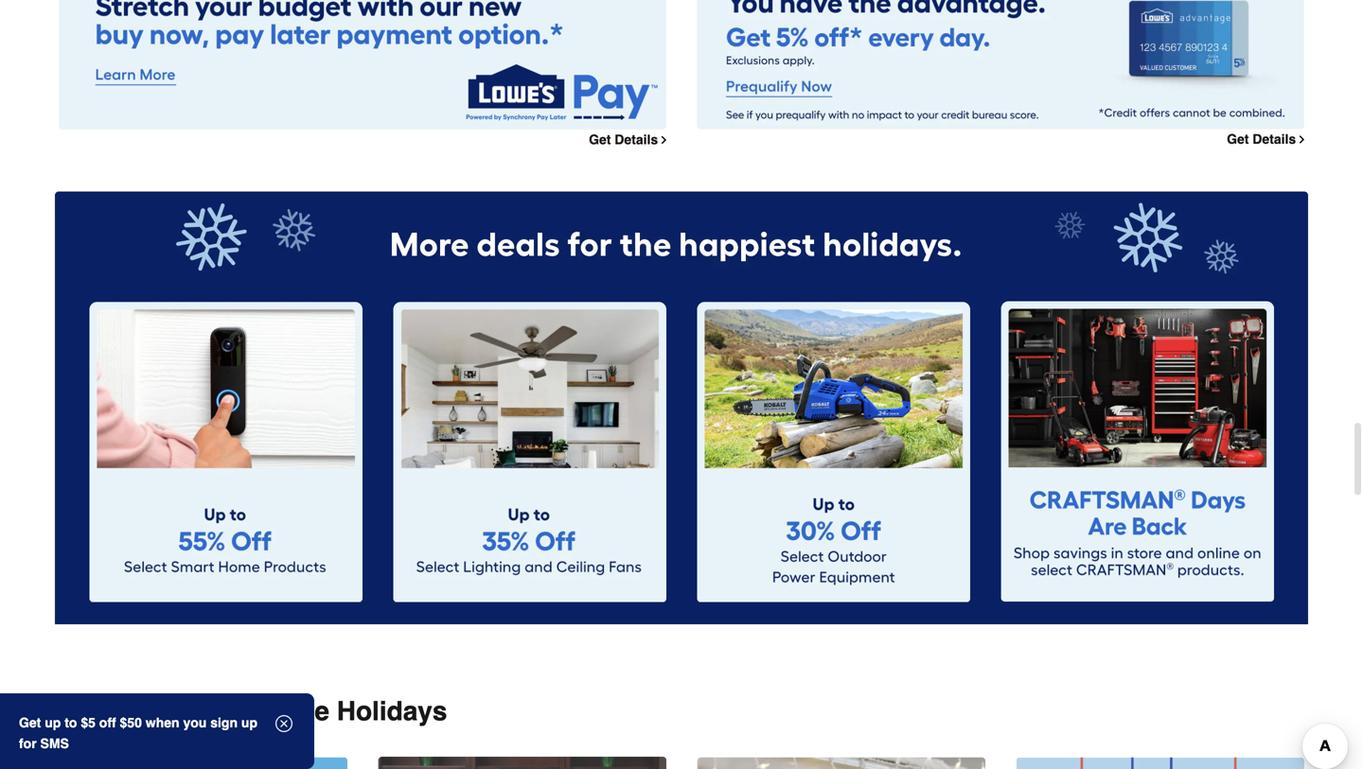 Task type: vqa. For each thing, say whether or not it's contained in the screenshot.
GET DETAILS for chevron right image
yes



Task type: describe. For each thing, give the bounding box(es) containing it.
lowe's is here for the holidays
[[55, 697, 447, 727]]

the
[[290, 697, 329, 727]]

chevron right image
[[1296, 133, 1309, 145]]

is
[[151, 697, 173, 727]]

get for get details button associated with you have the advantage. 5 percent off every day. exclusions apply. image
[[1227, 132, 1249, 147]]

get details for chevron right icon
[[1227, 132, 1296, 147]]

get inside the get up to $5 off $50 when you sign up for sms
[[19, 716, 41, 731]]

get up to $5 off $50 when you sign up for sms
[[19, 716, 258, 752]]

1 horizontal spatial for
[[247, 697, 282, 727]]

1 up from the left
[[45, 716, 61, 731]]

lowe's pay. stretch your budget with our new buy now, pay later payment option. image
[[59, 0, 667, 129]]

$50
[[120, 716, 142, 731]]

$5
[[81, 716, 96, 731]]

here
[[181, 697, 240, 727]]

to
[[65, 716, 77, 731]]

up to 30 percent off select outdoor power equipment. image
[[697, 302, 971, 603]]

get details for chevron right image
[[589, 132, 658, 147]]

up to 35 percent off select lighting and ceiling fans. image
[[393, 302, 667, 603]]

weekending at lowe's. image
[[1016, 757, 1305, 770]]

chevron right image
[[658, 134, 670, 146]]

sign
[[210, 716, 238, 731]]

for inside the get up to $5 off $50 when you sign up for sms
[[19, 737, 37, 752]]

craftsman days are back. shop savings in store and online on select craftsman products. image
[[1001, 302, 1274, 602]]



Task type: locate. For each thing, give the bounding box(es) containing it.
details for chevron right image
[[615, 132, 658, 147]]

get
[[1227, 132, 1249, 147], [589, 132, 611, 147], [19, 716, 41, 731]]

sms
[[40, 737, 69, 752]]

details for chevron right icon
[[1253, 132, 1296, 147]]

0 horizontal spatial get details
[[589, 132, 658, 147]]

get left chevron right icon
[[1227, 132, 1249, 147]]

0 horizontal spatial up
[[45, 716, 61, 731]]

a holiday table with plates on chargers, gold candlesticks, a vase with greenery and poinsettias. image
[[378, 757, 667, 770]]

1 horizontal spatial up
[[241, 716, 258, 731]]

2 up from the left
[[241, 716, 258, 731]]

get details button
[[1227, 132, 1309, 147], [589, 132, 670, 147]]

lowe's
[[55, 697, 144, 727]]

holidays
[[337, 697, 447, 727]]

2 horizontal spatial get
[[1227, 132, 1249, 147]]

get details button for lowe's pay. stretch your budget with our new buy now, pay later payment option. image
[[589, 132, 670, 147]]

get details button for you have the advantage. 5 percent off every day. exclusions apply. image
[[1227, 132, 1309, 147]]

up left to
[[45, 716, 61, 731]]

up right sign
[[241, 716, 258, 731]]

1 horizontal spatial get
[[589, 132, 611, 147]]

more deals for the happiest holidays. image
[[55, 192, 1309, 283]]

1 get details from the left
[[1227, 132, 1296, 147]]

you have the advantage. 5 percent off every day. exclusions apply. image
[[697, 0, 1305, 129]]

get details
[[1227, 132, 1296, 147], [589, 132, 658, 147]]

1 get details button from the left
[[1227, 132, 1309, 147]]

for left sms on the left of page
[[19, 737, 37, 752]]

0 horizontal spatial get
[[19, 716, 41, 731]]

you
[[183, 716, 207, 731]]

2 details from the left
[[615, 132, 658, 147]]

details
[[1253, 132, 1296, 147], [615, 132, 658, 147]]

2 get details button from the left
[[589, 132, 670, 147]]

when
[[146, 716, 180, 731]]

white icicle lights with a white cord hanging from the roofline of a house. image
[[697, 757, 986, 770]]

a yellow and gray step ladder, a lighted snowman stocking holder and a green extension cord. image
[[59, 757, 347, 770]]

1 horizontal spatial get details button
[[1227, 132, 1309, 147]]

0 horizontal spatial for
[[19, 737, 37, 752]]

2 get details from the left
[[589, 132, 658, 147]]

up to 55 percent off select smart home products. image
[[89, 302, 363, 603]]

1 horizontal spatial details
[[1253, 132, 1296, 147]]

1 details from the left
[[1253, 132, 1296, 147]]

0 vertical spatial for
[[247, 697, 282, 727]]

up
[[45, 716, 61, 731], [241, 716, 258, 731]]

get left chevron right image
[[589, 132, 611, 147]]

off
[[99, 716, 116, 731]]

1 vertical spatial for
[[19, 737, 37, 752]]

0 horizontal spatial get details button
[[589, 132, 670, 147]]

for right sign
[[247, 697, 282, 727]]

for
[[247, 697, 282, 727], [19, 737, 37, 752]]

get for lowe's pay. stretch your budget with our new buy now, pay later payment option. image get details button
[[589, 132, 611, 147]]

get up sms on the left of page
[[19, 716, 41, 731]]

1 horizontal spatial get details
[[1227, 132, 1296, 147]]

0 horizontal spatial details
[[615, 132, 658, 147]]



